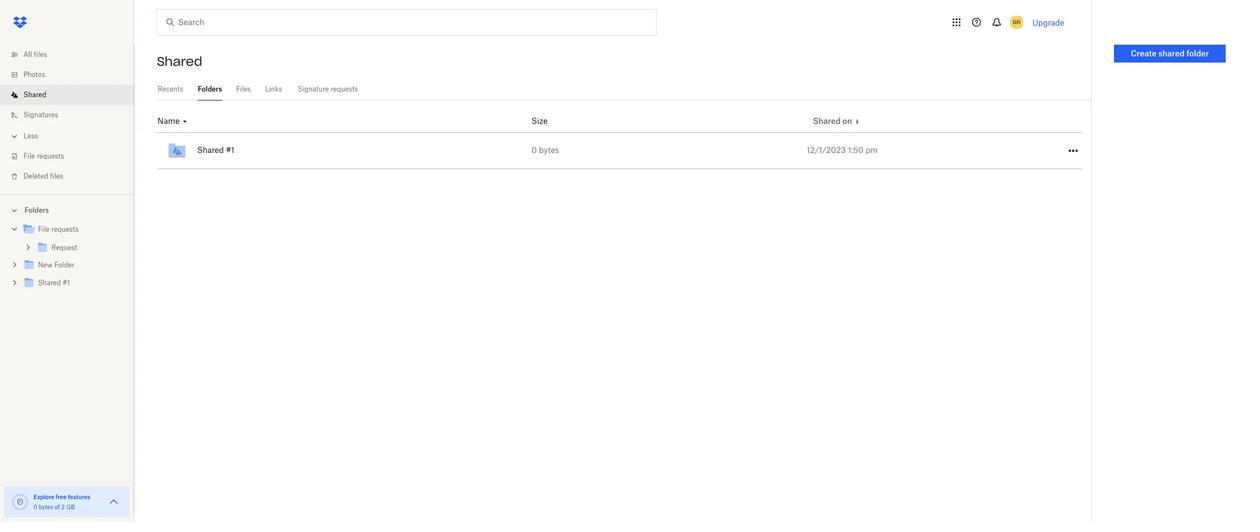 Task type: describe. For each thing, give the bounding box(es) containing it.
on
[[843, 116, 853, 126]]

less
[[23, 132, 38, 140]]

create
[[1131, 49, 1157, 58]]

signature
[[298, 85, 329, 93]]

photos link
[[9, 65, 134, 85]]

gr
[[1014, 18, 1021, 26]]

1 vertical spatial requests
[[37, 152, 64, 160]]

more actions image
[[1067, 144, 1081, 158]]

new
[[38, 261, 53, 269]]

tab list containing recents
[[157, 78, 1092, 101]]

shared right shared #1 image
[[197, 145, 224, 155]]

folder
[[1187, 49, 1210, 58]]

requests inside tab list
[[331, 85, 358, 93]]

signatures
[[23, 111, 58, 119]]

files for deleted files
[[50, 172, 63, 180]]

shared on
[[814, 116, 853, 126]]

2
[[61, 504, 65, 511]]

deleted
[[23, 172, 48, 180]]

1 horizontal spatial 0
[[532, 145, 537, 155]]

signatures link
[[9, 105, 134, 125]]

folders inside button
[[25, 206, 49, 215]]

1:50
[[849, 145, 864, 155]]

1 horizontal spatial shared #1
[[197, 145, 235, 155]]

0 bytes
[[532, 145, 559, 155]]

0 vertical spatial file
[[23, 152, 35, 160]]

12/1/2023 1:50 pm
[[807, 145, 878, 155]]

folders link
[[198, 78, 222, 99]]

size
[[532, 116, 548, 126]]

shared list item
[[0, 85, 134, 105]]

links
[[265, 85, 282, 93]]

upgrade
[[1033, 18, 1065, 27]]

0 vertical spatial file requests link
[[9, 146, 134, 167]]

shared #1 inside group
[[38, 279, 70, 287]]

explore
[[34, 494, 54, 501]]

0 inside explore free features 0 bytes of 2 gb
[[34, 504, 37, 511]]

gb
[[66, 504, 75, 511]]

Search in folder "Dropbox" text field
[[178, 16, 634, 28]]

request
[[51, 244, 77, 252]]

shared up recents link
[[157, 54, 203, 69]]

name button
[[158, 116, 188, 127]]

name
[[158, 116, 180, 126]]

1 vertical spatial file requests link
[[22, 222, 125, 237]]

pm
[[866, 145, 878, 155]]

create shared folder
[[1131, 49, 1210, 58]]

all
[[23, 50, 32, 59]]

features
[[68, 494, 90, 501]]

shared inside group
[[38, 279, 61, 287]]

group containing file requests
[[0, 218, 134, 301]]

0 vertical spatial #1
[[226, 145, 235, 155]]

recents
[[158, 85, 183, 93]]

new folder
[[38, 261, 74, 269]]

deleted files link
[[9, 167, 134, 187]]

quota usage element
[[11, 493, 29, 511]]

requests inside group
[[51, 225, 79, 234]]

list containing all files
[[0, 38, 134, 194]]

shared
[[1159, 49, 1185, 58]]

links link
[[265, 78, 283, 99]]



Task type: vqa. For each thing, say whether or not it's contained in the screenshot.
Enter your email address email field
no



Task type: locate. For each thing, give the bounding box(es) containing it.
0 vertical spatial file requests
[[23, 152, 64, 160]]

shared down photos
[[23, 91, 46, 99]]

files
[[34, 50, 47, 59], [50, 172, 63, 180]]

1 horizontal spatial bytes
[[539, 145, 559, 155]]

gr button
[[1008, 13, 1026, 31]]

requests
[[331, 85, 358, 93], [37, 152, 64, 160], [51, 225, 79, 234]]

template stateless image for shared on
[[854, 118, 861, 125]]

#1
[[226, 145, 235, 155], [63, 279, 70, 287]]

0 vertical spatial 0
[[532, 145, 537, 155]]

template stateless image
[[854, 118, 861, 125], [181, 118, 188, 125]]

free
[[56, 494, 66, 501]]

1 vertical spatial file
[[38, 225, 50, 234]]

dropbox image
[[9, 11, 31, 34]]

folders left files
[[198, 85, 222, 93]]

file down less on the left top of page
[[23, 152, 35, 160]]

1 vertical spatial 0
[[34, 504, 37, 511]]

0 horizontal spatial shared #1 link
[[22, 276, 125, 291]]

explore free features 0 bytes of 2 gb
[[34, 494, 90, 511]]

requests up request
[[51, 225, 79, 234]]

all files
[[23, 50, 47, 59]]

shared link
[[9, 85, 134, 105]]

new folder link
[[22, 258, 125, 273]]

tab list
[[157, 78, 1092, 101]]

file
[[23, 152, 35, 160], [38, 225, 50, 234]]

shared inside dropdown button
[[814, 116, 841, 126]]

1 horizontal spatial template stateless image
[[854, 118, 861, 125]]

shared left on
[[814, 116, 841, 126]]

0 down the size dropdown button
[[532, 145, 537, 155]]

shared on button
[[814, 116, 861, 127]]

bytes
[[539, 145, 559, 155], [39, 504, 53, 511]]

file requests link up request link at left top
[[22, 222, 125, 237]]

list
[[0, 38, 134, 194]]

1 vertical spatial #1
[[63, 279, 70, 287]]

recents link
[[157, 78, 184, 99]]

1 vertical spatial bytes
[[39, 504, 53, 511]]

shared #1
[[197, 145, 235, 155], [38, 279, 70, 287]]

0 vertical spatial folders
[[198, 85, 222, 93]]

#1 right shared #1 image
[[226, 145, 235, 155]]

file requests up 'deleted files' on the top left of page
[[23, 152, 64, 160]]

template stateless image right name
[[181, 118, 188, 125]]

1 horizontal spatial #1
[[226, 145, 235, 155]]

file requests up request
[[38, 225, 79, 234]]

file requests inside group
[[38, 225, 79, 234]]

size button
[[532, 116, 548, 126]]

folders inside "link"
[[198, 85, 222, 93]]

group
[[0, 218, 134, 301]]

0 vertical spatial requests
[[331, 85, 358, 93]]

shared down 'new'
[[38, 279, 61, 287]]

folders
[[198, 85, 222, 93], [25, 206, 49, 215]]

shared
[[157, 54, 203, 69], [23, 91, 46, 99], [814, 116, 841, 126], [197, 145, 224, 155], [38, 279, 61, 287]]

template stateless image inside 'shared on' dropdown button
[[854, 118, 861, 125]]

1 horizontal spatial folders
[[198, 85, 222, 93]]

files right the deleted
[[50, 172, 63, 180]]

bytes down the size dropdown button
[[539, 145, 559, 155]]

1 vertical spatial folders
[[25, 206, 49, 215]]

1 vertical spatial files
[[50, 172, 63, 180]]

1 horizontal spatial files
[[50, 172, 63, 180]]

file requests link
[[9, 146, 134, 167], [22, 222, 125, 237]]

upgrade link
[[1033, 18, 1065, 27]]

shared inside list item
[[23, 91, 46, 99]]

deleted files
[[23, 172, 63, 180]]

#1 inside group
[[63, 279, 70, 287]]

create shared folder button
[[1115, 45, 1227, 63]]

requests up 'deleted files' on the top left of page
[[37, 152, 64, 160]]

folder
[[54, 261, 74, 269]]

1 template stateless image from the left
[[854, 118, 861, 125]]

0 vertical spatial files
[[34, 50, 47, 59]]

request link
[[36, 241, 125, 256]]

signature requests link
[[296, 78, 360, 99]]

file requests inside list
[[23, 152, 64, 160]]

1 horizontal spatial file
[[38, 225, 50, 234]]

files for all files
[[34, 50, 47, 59]]

1 vertical spatial shared #1
[[38, 279, 70, 287]]

files
[[236, 85, 251, 93]]

2 template stateless image from the left
[[181, 118, 188, 125]]

bytes inside explore free features 0 bytes of 2 gb
[[39, 504, 53, 511]]

folders down the deleted
[[25, 206, 49, 215]]

12/1/2023
[[807, 145, 846, 155]]

file requests link up 'deleted files' on the top left of page
[[9, 146, 134, 167]]

0 vertical spatial bytes
[[539, 145, 559, 155]]

0 horizontal spatial bytes
[[39, 504, 53, 511]]

shared #1 image
[[166, 140, 188, 162]]

1 horizontal spatial shared #1 link
[[166, 133, 560, 169]]

files link
[[236, 78, 251, 99]]

bytes down explore
[[39, 504, 53, 511]]

shared #1 link
[[166, 133, 560, 169], [22, 276, 125, 291]]

file down folders button
[[38, 225, 50, 234]]

1 vertical spatial shared #1 link
[[22, 276, 125, 291]]

0 vertical spatial shared #1
[[197, 145, 235, 155]]

requests right signature
[[331, 85, 358, 93]]

0 horizontal spatial files
[[34, 50, 47, 59]]

0 horizontal spatial template stateless image
[[181, 118, 188, 125]]

all files link
[[9, 45, 134, 65]]

2 vertical spatial requests
[[51, 225, 79, 234]]

template stateless image inside name 'dropdown button'
[[181, 118, 188, 125]]

template stateless image for name
[[181, 118, 188, 125]]

0 horizontal spatial file
[[23, 152, 35, 160]]

folders button
[[0, 202, 134, 218]]

0 vertical spatial shared #1 link
[[166, 133, 560, 169]]

0 horizontal spatial shared #1
[[38, 279, 70, 287]]

of
[[55, 504, 60, 511]]

0
[[532, 145, 537, 155], [34, 504, 37, 511]]

shared #1 down new folder
[[38, 279, 70, 287]]

#1 down folder
[[63, 279, 70, 287]]

template stateless image right on
[[854, 118, 861, 125]]

0 horizontal spatial folders
[[25, 206, 49, 215]]

files right all
[[34, 50, 47, 59]]

file requests
[[23, 152, 64, 160], [38, 225, 79, 234]]

1 vertical spatial file requests
[[38, 225, 79, 234]]

0 down explore
[[34, 504, 37, 511]]

0 horizontal spatial #1
[[63, 279, 70, 287]]

signature requests
[[298, 85, 358, 93]]

shared #1 right shared #1 image
[[197, 145, 235, 155]]

photos
[[23, 70, 45, 79]]

0 horizontal spatial 0
[[34, 504, 37, 511]]

files inside deleted files link
[[50, 172, 63, 180]]

files inside all files link
[[34, 50, 47, 59]]

less image
[[9, 131, 20, 142]]



